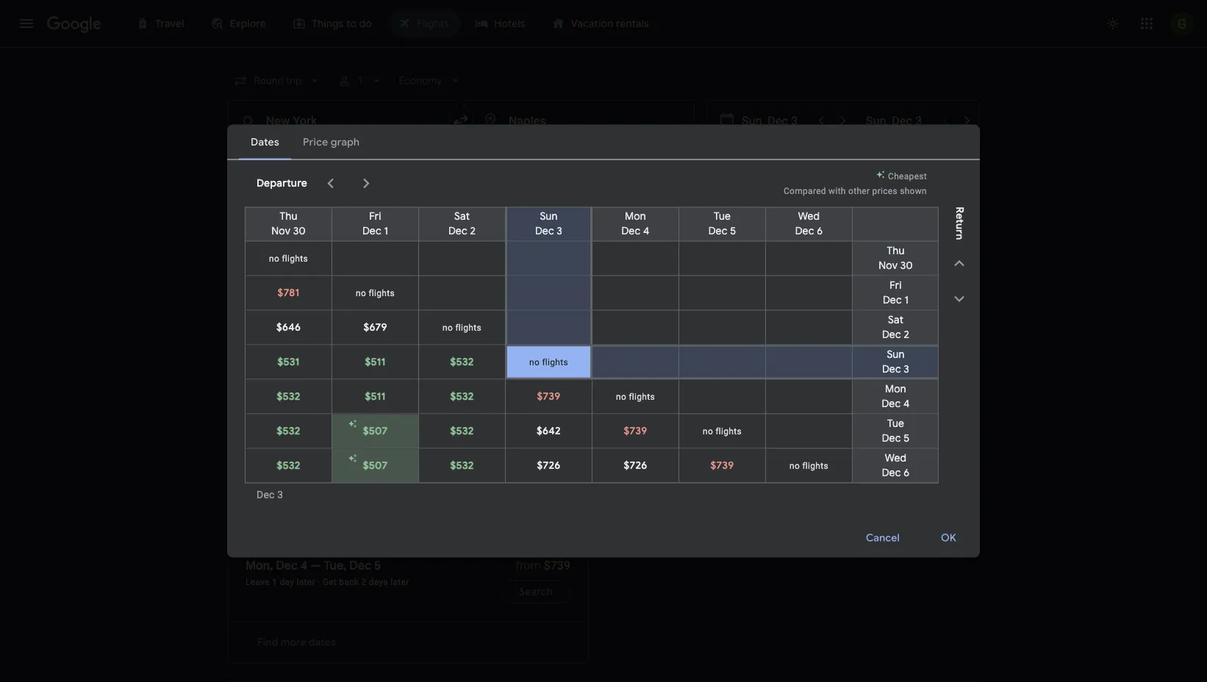 Task type: vqa. For each thing, say whether or not it's contained in the screenshot.
right airports
yes



Task type: describe. For each thing, give the bounding box(es) containing it.
more
[[281, 636, 306, 650]]

$739 for middle $739 button
[[624, 425, 648, 438]]

fco
[[670, 404, 695, 419]]

2 inside the sat, dec 2 — sun, dec 3 leave 1 day earlier
[[294, 481, 301, 496]]

2 inside sat dec 2
[[470, 225, 476, 238]]

$507 for second $507 button from the bottom of the page
[[363, 425, 388, 438]]

day for 2
[[280, 500, 294, 510]]

date grid
[[808, 213, 853, 227]]

— inside the "try nearby airports sun, dec 3 — sun, dec 3"
[[683, 367, 690, 377]]

connecting airports button
[[744, 147, 877, 171]]

fri dec 1
[[363, 210, 388, 238]]

york
[[266, 367, 285, 377]]

rome (fco)
[[637, 423, 687, 433]]

scroll left image
[[322, 175, 340, 192]]

no options matching your search
[[494, 268, 713, 287]]

124 mi from naples
[[699, 423, 780, 433]]

2 $507 button from the top
[[332, 449, 419, 483]]

bags button
[[460, 147, 517, 171]]

connecting airports
[[753, 152, 852, 166]]

sun, inside sun, dec 3 — mon, dec 4 get back 1 day later
[[246, 404, 269, 419]]

2 inside mon, dec 4 — tue, dec 5 leave 1 day later · get back 2 days later
[[362, 577, 367, 587]]

airports inside the "try nearby airports sun, dec 3 — sun, dec 3"
[[710, 345, 763, 364]]

no
[[494, 268, 514, 287]]

— for 4
[[306, 404, 317, 419]]

sun, dec 3 — mon, dec 4 get back 1 day later
[[246, 404, 382, 433]]

2 $511 from the top
[[365, 390, 386, 403]]

different
[[270, 345, 326, 364]]

sat,
[[246, 481, 267, 496]]

back inside mon, dec 4 — tue, dec 5 leave 1 day later · get back 2 days later
[[339, 577, 359, 587]]

try for nearby
[[637, 345, 657, 364]]

leave for mon,
[[246, 577, 270, 587]]

cheapest
[[889, 171, 928, 181]]

(fco)
[[663, 423, 687, 433]]

dec inside mon dec 4
[[622, 225, 641, 238]]

destination
[[608, 296, 661, 308]]

changing
[[498, 296, 541, 308]]

1 vertical spatial naples
[[752, 423, 780, 433]]

Departure text field
[[742, 101, 810, 140]]

124
[[699, 423, 715, 433]]

$642
[[537, 425, 561, 438]]

all filters
[[255, 152, 298, 166]]

from $2,097
[[898, 404, 962, 418]]

dec inside tue dec 5
[[709, 225, 728, 238]]

— for 5
[[311, 558, 322, 573]]

rome
[[637, 423, 661, 433]]

mon dec 4
[[622, 210, 650, 238]]

stops button
[[316, 147, 377, 171]]

price graph
[[910, 213, 966, 227]]

swap origin and destination. image
[[452, 112, 470, 129]]

see
[[676, 296, 693, 308]]

fly
[[637, 404, 653, 419]]

t
[[953, 219, 967, 224]]

matching
[[570, 268, 632, 287]]

duration
[[892, 152, 934, 166]]

thu for thu nov 30 fri dec 1 sat dec 2 sun dec 3 mon dec 4 tue dec 5 wed dec 6
[[887, 245, 905, 258]]

none search field containing all filters
[[227, 68, 981, 195]]

30 for thu nov 30
[[293, 225, 306, 238]]

4 inside mon dec 4
[[644, 225, 650, 238]]

compared
[[784, 186, 827, 196]]

wed inside thu nov 30 fri dec 1 sat dec 2 sun dec 3 mon dec 4 tue dec 5 wed dec 6
[[885, 452, 907, 465]]

3 inside the sat, dec 2 — sun, dec 3 leave 1 day earlier
[[368, 481, 375, 496]]

duration button
[[883, 147, 959, 171]]

2097 US dollars text field
[[926, 404, 962, 418]]

wed dec 6
[[796, 210, 823, 238]]

airlines button
[[383, 147, 454, 171]]

from $739 for 4
[[516, 404, 571, 418]]

sun dec 3
[[535, 210, 563, 238]]

·
[[318, 577, 320, 587]]

back inside sun, dec 3 — mon, dec 4 get back 1 day later
[[262, 423, 282, 433]]

price for price graph
[[910, 213, 935, 227]]

try for changing
[[481, 296, 495, 308]]

u
[[953, 224, 967, 230]]

ok
[[941, 532, 957, 545]]

other
[[849, 186, 870, 196]]

5 inside tue dec 5
[[731, 225, 737, 238]]

find
[[257, 636, 278, 650]]

0 vertical spatial to
[[664, 296, 673, 308]]

6 inside thu nov 30 fri dec 1 sat dec 2 sun dec 3 mon dec 4 tue dec 5 wed dec 6
[[904, 467, 910, 480]]

connecting
[[753, 152, 811, 166]]

bags
[[469, 152, 492, 166]]

earlier
[[297, 500, 323, 510]]

grid
[[833, 213, 853, 227]]

search for try different dates
[[519, 431, 553, 444]]

mon, inside sun, dec 3 — mon, dec 4 get back 1 day later
[[320, 404, 347, 419]]

532 US dollars text field
[[544, 481, 571, 495]]

dates for different
[[330, 345, 367, 364]]

$726 for second $726 button from the right
[[537, 459, 561, 473]]

$2,097
[[926, 404, 962, 418]]

scroll right image
[[357, 175, 375, 192]]

leave for sat,
[[246, 500, 270, 510]]

find more dates
[[257, 636, 336, 650]]

$646
[[276, 321, 301, 334]]

sat dec 2
[[449, 210, 476, 238]]

all filters button
[[227, 147, 310, 171]]

later left ·
[[297, 577, 315, 587]]

airlines
[[392, 152, 429, 166]]

30 for thu nov 30 fri dec 1 sat dec 2 sun dec 3 mon dec 4 tue dec 5 wed dec 6
[[901, 259, 913, 273]]

with
[[829, 186, 846, 196]]

later inside sun, dec 3 — mon, dec 4 get back 1 day later
[[309, 423, 328, 433]]

shown
[[900, 186, 928, 196]]

search
[[669, 268, 713, 287]]

departure
[[257, 177, 307, 190]]

compared with other prices shown
[[784, 186, 928, 196]]

1 inside sun, dec 3 — mon, dec 4 get back 1 day later
[[284, 423, 290, 433]]

1 inside the fri dec 1
[[384, 225, 388, 238]]

1 $511 button from the top
[[332, 345, 419, 379]]

from for mon, dec 4 — tue, dec 5
[[516, 559, 541, 573]]

Return text field
[[867, 101, 934, 140]]

n
[[953, 234, 967, 240]]

1 vertical spatial $739 button
[[593, 414, 679, 448]]

date
[[808, 213, 831, 227]]

try different dates new york to naples
[[246, 345, 367, 377]]

day for 4
[[280, 577, 294, 587]]

$531
[[278, 356, 300, 369]]

1 inside mon, dec 4 — tue, dec 5 leave 1 day later · get back 2 days later
[[272, 577, 277, 587]]

fri inside the fri dec 1
[[370, 210, 382, 223]]

mi
[[717, 423, 727, 433]]

dec inside wed dec 6
[[796, 225, 815, 238]]

times
[[597, 152, 626, 166]]

emissions
[[665, 152, 714, 166]]

search button for try different dates
[[502, 426, 571, 449]]

dec inside sat dec 2
[[449, 225, 468, 238]]

$679
[[364, 321, 387, 334]]

new
[[246, 367, 264, 377]]



Task type: locate. For each thing, give the bounding box(es) containing it.
0 horizontal spatial sun
[[540, 210, 558, 223]]

main content containing no options matching your search
[[227, 207, 981, 664]]

days
[[369, 577, 388, 587]]

$532 button
[[419, 345, 505, 379], [246, 380, 332, 414], [419, 380, 505, 414], [246, 414, 332, 448], [419, 414, 505, 448], [246, 449, 332, 483], [419, 449, 505, 483]]

airports right the nearby
[[710, 345, 763, 364]]

$532
[[450, 356, 474, 369], [277, 390, 301, 403], [450, 390, 474, 403], [277, 425, 301, 438], [450, 425, 474, 438], [277, 459, 301, 473], [450, 459, 474, 473], [544, 481, 571, 495]]

$739 button
[[506, 380, 592, 414], [593, 414, 679, 448], [680, 449, 766, 483]]

your down options
[[544, 296, 564, 308]]

day down $531 'button'
[[292, 423, 307, 433]]

1 vertical spatial mon
[[886, 383, 907, 396]]

back
[[262, 423, 282, 433], [339, 577, 359, 587]]

tue dec 5
[[709, 210, 737, 238]]

1 $726 from the left
[[537, 459, 561, 473]]

1 horizontal spatial get
[[323, 577, 337, 587]]

thu inside thu nov 30 fri dec 1 sat dec 2 sun dec 3 mon dec 4 tue dec 5 wed dec 6
[[887, 245, 905, 258]]

3
[[557, 225, 563, 238], [904, 363, 910, 376], [675, 367, 680, 377], [730, 367, 736, 377], [297, 404, 303, 419], [368, 481, 375, 496], [277, 489, 283, 501]]

1 vertical spatial 6
[[904, 467, 910, 480]]

sat, dec 2 — sun, dec 3 leave 1 day earlier
[[246, 481, 375, 510]]

try nearby airports sun, dec 3 — sun, dec 3
[[637, 345, 763, 377]]

2 leave from the top
[[246, 577, 270, 587]]

2 $511 button from the top
[[332, 380, 419, 414]]

1 vertical spatial $507 button
[[332, 449, 419, 483]]

0 horizontal spatial $726 button
[[506, 449, 592, 483]]

2 $726 from the left
[[624, 459, 648, 473]]

0 vertical spatial naples
[[298, 367, 327, 377]]

2 vertical spatial to
[[656, 404, 667, 419]]

mon down times popup button
[[625, 210, 646, 223]]

thu nov 30 fri dec 1 sat dec 2 sun dec 3 mon dec 4 tue dec 5 wed dec 6
[[879, 245, 913, 480]]

$781 button
[[246, 276, 332, 310]]

mon inside thu nov 30 fri dec 1 sat dec 2 sun dec 3 mon dec 4 tue dec 5 wed dec 6
[[886, 383, 907, 396]]

— up ·
[[311, 558, 322, 573]]

leave
[[246, 500, 270, 510], [246, 577, 270, 587]]

5 inside thu nov 30 fri dec 1 sat dec 2 sun dec 3 mon dec 4 tue dec 5 wed dec 6
[[904, 432, 910, 445]]

scroll down image
[[951, 290, 969, 308]]

6 down from $2,097
[[904, 467, 910, 480]]

739 US dollars text field
[[544, 404, 571, 418], [544, 559, 571, 573]]

tue,
[[324, 558, 347, 573]]

0 vertical spatial airports
[[813, 152, 852, 166]]

airports
[[813, 152, 852, 166], [710, 345, 763, 364]]

2 horizontal spatial try
[[637, 345, 657, 364]]

from $739 for 5
[[516, 559, 571, 573]]

—
[[683, 367, 690, 377], [306, 404, 317, 419], [304, 481, 314, 496], [311, 558, 322, 573]]

1 horizontal spatial sat
[[889, 314, 904, 327]]

$642 button
[[506, 414, 592, 448]]

back down york
[[262, 423, 282, 433]]

0 vertical spatial mon,
[[320, 404, 347, 419]]

1 vertical spatial to
[[287, 367, 295, 377]]

nov for thu nov 30
[[272, 225, 291, 238]]

— up earlier
[[304, 481, 314, 496]]

no
[[269, 253, 280, 264], [356, 288, 366, 298], [443, 323, 453, 333], [530, 357, 540, 367], [616, 392, 627, 402], [703, 426, 714, 437], [790, 461, 800, 471]]

thu down price graph "button"
[[887, 245, 905, 258]]

dec inside the fri dec 1
[[363, 225, 382, 238]]

1 inside 1 "popup button"
[[358, 75, 364, 87]]

0 horizontal spatial get
[[246, 423, 260, 433]]

get down new on the left of the page
[[246, 423, 260, 433]]

sun, down new on the left of the page
[[246, 404, 269, 419]]

nov inside thu nov 30
[[272, 225, 291, 238]]

1 vertical spatial day
[[280, 500, 294, 510]]

dates for more
[[309, 636, 336, 650]]

1 vertical spatial thu
[[887, 245, 905, 258]]

1 $507 from the top
[[363, 425, 388, 438]]

1 horizontal spatial 5
[[731, 225, 737, 238]]

1 $726 button from the left
[[506, 449, 592, 483]]

0 horizontal spatial wed
[[799, 210, 820, 223]]

tue down emissions popup button
[[714, 210, 731, 223]]

0 horizontal spatial mon
[[625, 210, 646, 223]]

day left earlier
[[280, 500, 294, 510]]

1 horizontal spatial fri
[[890, 279, 902, 292]]

0 horizontal spatial $726
[[537, 459, 561, 473]]

main content
[[227, 207, 981, 664]]

— inside mon, dec 4 — tue, dec 5 leave 1 day later · get back 2 days later
[[311, 558, 322, 573]]

0 horizontal spatial sat
[[455, 210, 470, 223]]

0 vertical spatial fri
[[370, 210, 382, 223]]

0 horizontal spatial price
[[532, 152, 557, 166]]

0 horizontal spatial back
[[262, 423, 282, 433]]

times button
[[588, 147, 651, 171]]

6 inside wed dec 6
[[817, 225, 823, 238]]

cancel
[[866, 532, 900, 545]]

scroll up image
[[951, 255, 969, 273]]

sun, inside the sat, dec 2 — sun, dec 3 leave 1 day earlier
[[317, 481, 341, 496]]

sun,
[[637, 367, 655, 377], [692, 367, 710, 377], [246, 404, 269, 419], [317, 481, 341, 496]]

try changing your dates or destination to see results
[[481, 296, 727, 308]]

day inside mon, dec 4 — tue, dec 5 leave 1 day later · get back 2 days later
[[280, 577, 294, 587]]

sun, up fly
[[637, 367, 655, 377]]

tue left the 2097 us dollars text box
[[888, 417, 905, 431]]

leave left ·
[[246, 577, 270, 587]]

mon
[[625, 210, 646, 223], [886, 383, 907, 396]]

— down try different dates new york to naples
[[306, 404, 317, 419]]

2 $507 from the top
[[363, 459, 388, 473]]

5
[[731, 225, 737, 238], [904, 432, 910, 445], [374, 558, 381, 573]]

2 739 us dollars text field from the top
[[544, 559, 571, 573]]

try
[[481, 296, 495, 308], [246, 345, 266, 364], [637, 345, 657, 364]]

price inside popup button
[[532, 152, 557, 166]]

0 vertical spatial $739 button
[[506, 380, 592, 414]]

— for 3
[[304, 481, 314, 496]]

$726 button down '$642' button
[[506, 449, 592, 483]]

1 vertical spatial $507
[[363, 459, 388, 473]]

0 vertical spatial wed
[[799, 210, 820, 223]]

1 horizontal spatial nov
[[879, 259, 898, 273]]

2 vertical spatial $739 button
[[680, 449, 766, 483]]

0 horizontal spatial 30
[[293, 225, 306, 238]]

options
[[517, 268, 567, 287]]

date grid button
[[770, 207, 865, 233]]

30 inside thu nov 30
[[293, 225, 306, 238]]

5 inside mon, dec 4 — tue, dec 5 leave 1 day later · get back 2 days later
[[374, 558, 381, 573]]

1 from $739 from the top
[[516, 404, 571, 418]]

from $739
[[516, 404, 571, 418], [516, 559, 571, 573]]

$507 for second $507 button from the top of the page
[[363, 459, 388, 473]]

try down no
[[481, 296, 495, 308]]

dates inside try different dates new york to naples
[[330, 345, 367, 364]]

1 vertical spatial $511
[[365, 390, 386, 403]]

price left graph in the top of the page
[[910, 213, 935, 227]]

later down try different dates new york to naples
[[309, 423, 328, 433]]

mon up from $2,097
[[886, 383, 907, 396]]

1 horizontal spatial 6
[[904, 467, 910, 480]]

get inside mon, dec 4 — tue, dec 5 leave 1 day later · get back 2 days later
[[323, 577, 337, 587]]

2 vertical spatial dates
[[309, 636, 336, 650]]

day left ·
[[280, 577, 294, 587]]

0 vertical spatial sun
[[540, 210, 558, 223]]

filters
[[270, 152, 298, 166]]

try left the nearby
[[637, 345, 657, 364]]

2 from $739 from the top
[[516, 559, 571, 573]]

1 horizontal spatial tue
[[888, 417, 905, 431]]

1 vertical spatial airports
[[710, 345, 763, 364]]

$679 button
[[332, 311, 419, 345]]

1 vertical spatial fri
[[890, 279, 902, 292]]

1 horizontal spatial airports
[[813, 152, 852, 166]]

try inside try different dates new york to naples
[[246, 345, 266, 364]]

r
[[953, 230, 967, 234]]

$511 down the $679 button
[[365, 356, 386, 369]]

cancel button
[[849, 521, 918, 556]]

4 inside mon, dec 4 — tue, dec 5 leave 1 day later · get back 2 days later
[[301, 558, 308, 573]]

0 horizontal spatial mon,
[[246, 558, 273, 573]]

to
[[664, 296, 673, 308], [287, 367, 295, 377], [656, 404, 667, 419]]

get right ·
[[323, 577, 337, 587]]

1 vertical spatial tue
[[888, 417, 905, 431]]

nov down 'departure' at top
[[272, 225, 291, 238]]

1 horizontal spatial wed
[[885, 452, 907, 465]]

0 horizontal spatial try
[[246, 345, 266, 364]]

1 horizontal spatial thu
[[887, 245, 905, 258]]

$726 down rome
[[624, 459, 648, 473]]

— inside sun, dec 3 — mon, dec 4 get back 1 day later
[[306, 404, 317, 419]]

to right york
[[287, 367, 295, 377]]

— down the nearby
[[683, 367, 690, 377]]

0 horizontal spatial naples
[[298, 367, 327, 377]]

from for fly to
[[898, 404, 923, 418]]

0 vertical spatial $511 button
[[332, 345, 419, 379]]

1 vertical spatial 30
[[901, 259, 913, 273]]

nov for thu nov 30 fri dec 1 sat dec 2 sun dec 3 mon dec 4 tue dec 5 wed dec 6
[[879, 259, 898, 273]]

fri down scroll right image
[[370, 210, 382, 223]]

0 horizontal spatial 6
[[817, 225, 823, 238]]

fri inside thu nov 30 fri dec 1 sat dec 2 sun dec 3 mon dec 4 tue dec 5 wed dec 6
[[890, 279, 902, 292]]

$646 button
[[246, 311, 332, 345]]

$531 button
[[246, 345, 332, 379]]

stops
[[325, 152, 352, 166]]

0 horizontal spatial $739 button
[[506, 380, 592, 414]]

sun down price popup button
[[540, 210, 558, 223]]

mon, inside mon, dec 4 — tue, dec 5 leave 1 day later · get back 2 days later
[[246, 558, 273, 573]]

try up new on the left of the page
[[246, 345, 266, 364]]

$511 up sun, dec 3 — mon, dec 4 get back 1 day later
[[365, 390, 386, 403]]

3 inside thu nov 30 fri dec 1 sat dec 2 sun dec 3 mon dec 4 tue dec 5 wed dec 6
[[904, 363, 910, 376]]

day inside sun, dec 3 — mon, dec 4 get back 1 day later
[[292, 423, 307, 433]]

1 horizontal spatial $726
[[624, 459, 648, 473]]

wed inside wed dec 6
[[799, 210, 820, 223]]

$739 for the top $739 button
[[537, 390, 561, 403]]

price right bags popup button
[[532, 152, 557, 166]]

naples down different
[[298, 367, 327, 377]]

6 left grid
[[817, 225, 823, 238]]

1
[[358, 75, 364, 87], [384, 225, 388, 238], [905, 294, 909, 307], [284, 423, 290, 433], [272, 500, 277, 510], [272, 577, 277, 587]]

mon inside mon dec 4
[[625, 210, 646, 223]]

leave inside mon, dec 4 — tue, dec 5 leave 1 day later · get back 2 days later
[[246, 577, 270, 587]]

price graph button
[[872, 207, 978, 233]]

— inside the sat, dec 2 — sun, dec 3 leave 1 day earlier
[[304, 481, 314, 496]]

1 horizontal spatial price
[[910, 213, 935, 227]]

r
[[953, 207, 967, 213]]

from for sun, dec 3 — mon, dec 4
[[516, 404, 541, 418]]

no flights
[[269, 253, 308, 264], [356, 288, 395, 298], [443, 323, 482, 333], [530, 357, 569, 367], [616, 392, 655, 402], [703, 426, 742, 437], [790, 461, 829, 471]]

price
[[532, 152, 557, 166], [910, 213, 935, 227]]

$507 button
[[332, 414, 419, 448], [332, 449, 419, 483]]

1 vertical spatial nov
[[879, 259, 898, 273]]

30 down 'departure' at top
[[293, 225, 306, 238]]

day inside the sat, dec 2 — sun, dec 3 leave 1 day earlier
[[280, 500, 294, 510]]

leave inside the sat, dec 2 — sun, dec 3 leave 1 day earlier
[[246, 500, 270, 510]]

2
[[470, 225, 476, 238], [904, 328, 910, 342], [294, 481, 301, 496], [362, 577, 367, 587]]

dates down $679
[[330, 345, 367, 364]]

0 horizontal spatial nov
[[272, 225, 291, 238]]

dec
[[363, 225, 382, 238], [449, 225, 468, 238], [535, 225, 555, 238], [622, 225, 641, 238], [709, 225, 728, 238], [796, 225, 815, 238], [883, 294, 903, 307], [883, 328, 902, 342], [883, 363, 902, 376], [657, 367, 673, 377], [712, 367, 728, 377], [882, 398, 901, 411], [272, 404, 294, 419], [350, 404, 372, 419], [882, 432, 902, 445], [882, 467, 902, 480], [270, 481, 292, 496], [343, 481, 365, 496], [257, 489, 275, 501], [276, 558, 298, 573], [350, 558, 372, 573]]

naples inside try different dates new york to naples
[[298, 367, 327, 377]]

2 horizontal spatial $739 button
[[680, 449, 766, 483]]

0 vertical spatial $507 button
[[332, 414, 419, 448]]

$739 for bottommost $739 button
[[711, 459, 734, 473]]

0 horizontal spatial 5
[[374, 558, 381, 573]]

1 horizontal spatial $739 button
[[593, 414, 679, 448]]

search for try nearby airports
[[911, 431, 944, 444]]

1 vertical spatial dates
[[330, 345, 367, 364]]

results
[[695, 296, 727, 308]]

dates left or on the top
[[567, 296, 593, 308]]

1 vertical spatial leave
[[246, 577, 270, 587]]

sat inside sat dec 2
[[455, 210, 470, 223]]

1 vertical spatial 5
[[904, 432, 910, 445]]

your up destination
[[636, 268, 665, 287]]

naples right mi
[[752, 423, 780, 433]]

2 vertical spatial day
[[280, 577, 294, 587]]

mon, down dec 3
[[246, 558, 273, 573]]

try inside the "try nearby airports sun, dec 3 — sun, dec 3"
[[637, 345, 657, 364]]

1 button
[[331, 68, 390, 94]]

739 us dollars text field for sun, dec 3 — mon, dec 4
[[544, 404, 571, 418]]

fly to fco
[[637, 404, 695, 419]]

4 inside sun, dec 3 — mon, dec 4 get back 1 day later
[[375, 404, 382, 419]]

later right 'days'
[[391, 577, 409, 587]]

tue inside thu nov 30 fri dec 1 sat dec 2 sun dec 3 mon dec 4 tue dec 5 wed dec 6
[[888, 417, 905, 431]]

$781
[[278, 287, 300, 300]]

$726 up from $532
[[537, 459, 561, 473]]

None search field
[[227, 68, 981, 195]]

0 vertical spatial 739 us dollars text field
[[544, 404, 571, 418]]

or
[[596, 296, 606, 308]]

0 vertical spatial 30
[[293, 225, 306, 238]]

30
[[293, 225, 306, 238], [901, 259, 913, 273]]

r e t u r n
[[953, 207, 967, 240]]

your
[[636, 268, 665, 287], [544, 296, 564, 308]]

mon,
[[320, 404, 347, 419], [246, 558, 273, 573]]

0 vertical spatial from $739
[[516, 404, 571, 418]]

sat inside thu nov 30 fri dec 1 sat dec 2 sun dec 3 mon dec 4 tue dec 5 wed dec 6
[[889, 314, 904, 327]]

$726
[[537, 459, 561, 473], [624, 459, 648, 473]]

2 inside thu nov 30 fri dec 1 sat dec 2 sun dec 3 mon dec 4 tue dec 5 wed dec 6
[[904, 328, 910, 342]]

search button for try nearby airports
[[893, 426, 962, 449]]

1 739 us dollars text field from the top
[[544, 404, 571, 418]]

3 inside sun dec 3
[[557, 225, 563, 238]]

dec inside sun dec 3
[[535, 225, 555, 238]]

to inside try different dates new york to naples
[[287, 367, 295, 377]]

0 vertical spatial price
[[532, 152, 557, 166]]

try for different
[[246, 345, 266, 364]]

find more dates button
[[240, 631, 354, 655]]

1 vertical spatial sun
[[887, 348, 905, 362]]

dec 3
[[257, 489, 283, 501]]

0 horizontal spatial thu
[[280, 210, 298, 223]]

1 horizontal spatial back
[[339, 577, 359, 587]]

1 vertical spatial sat
[[889, 314, 904, 327]]

1 inside thu nov 30 fri dec 1 sat dec 2 sun dec 3 mon dec 4 tue dec 5 wed dec 6
[[905, 294, 909, 307]]

1 vertical spatial your
[[544, 296, 564, 308]]

1 horizontal spatial your
[[636, 268, 665, 287]]

mon, down try different dates new york to naples
[[320, 404, 347, 419]]

thu
[[280, 210, 298, 223], [887, 245, 905, 258]]

graph
[[937, 213, 966, 227]]

thu for thu nov 30
[[280, 210, 298, 223]]

0 vertical spatial mon
[[625, 210, 646, 223]]

dates right "more"
[[309, 636, 336, 650]]

thu down 'departure' at top
[[280, 210, 298, 223]]

nearby
[[661, 345, 707, 364]]

fri left scroll down "image" at the top of the page
[[890, 279, 902, 292]]

sun inside sun dec 3
[[540, 210, 558, 223]]

$507
[[363, 425, 388, 438], [363, 459, 388, 473]]

1 vertical spatial get
[[323, 577, 337, 587]]

30 down price graph "button"
[[901, 259, 913, 273]]

airports up with
[[813, 152, 852, 166]]

2 $726 button from the left
[[593, 449, 679, 483]]

price button
[[523, 147, 582, 171]]

0 vertical spatial your
[[636, 268, 665, 287]]

from $532
[[516, 481, 571, 495]]

1 inside the sat, dec 2 — sun, dec 3 leave 1 day earlier
[[272, 500, 277, 510]]

emissions button
[[657, 147, 739, 171]]

dates inside button
[[309, 636, 336, 650]]

0 vertical spatial $511
[[365, 356, 386, 369]]

naples
[[298, 367, 327, 377], [752, 423, 780, 433]]

day
[[292, 423, 307, 433], [280, 500, 294, 510], [280, 577, 294, 587]]

get inside sun, dec 3 — mon, dec 4 get back 1 day later
[[246, 423, 260, 433]]

0 vertical spatial 6
[[817, 225, 823, 238]]

nov inside thu nov 30 fri dec 1 sat dec 2 sun dec 3 mon dec 4 tue dec 5 wed dec 6
[[879, 259, 898, 273]]

2 horizontal spatial 5
[[904, 432, 910, 445]]

sun up from $2,097
[[887, 348, 905, 362]]

mon, dec 4 — tue, dec 5 leave 1 day later · get back 2 days later
[[246, 558, 409, 587]]

airports inside 'popup button'
[[813, 152, 852, 166]]

price inside "button"
[[910, 213, 935, 227]]

3 inside sun, dec 3 — mon, dec 4 get back 1 day later
[[297, 404, 303, 419]]

0 vertical spatial get
[[246, 423, 260, 433]]

0 vertical spatial thu
[[280, 210, 298, 223]]

to up rome (fco)
[[656, 404, 667, 419]]

0 vertical spatial nov
[[272, 225, 291, 238]]

sun, up earlier
[[317, 481, 341, 496]]

0 horizontal spatial your
[[544, 296, 564, 308]]

1 vertical spatial mon,
[[246, 558, 273, 573]]

price for price
[[532, 152, 557, 166]]

4 inside thu nov 30 fri dec 1 sat dec 2 sun dec 3 mon dec 4 tue dec 5 wed dec 6
[[904, 398, 910, 411]]

1 horizontal spatial try
[[481, 296, 495, 308]]

0 horizontal spatial airports
[[710, 345, 763, 364]]

1 horizontal spatial mon,
[[320, 404, 347, 419]]

$726 for 2nd $726 button from left
[[624, 459, 648, 473]]

nov down price graph "button"
[[879, 259, 898, 273]]

e
[[953, 213, 967, 219]]

1 horizontal spatial 30
[[901, 259, 913, 273]]

0 vertical spatial tue
[[714, 210, 731, 223]]

739 us dollars text field for mon, dec 4 — tue, dec 5
[[544, 559, 571, 573]]

0 vertical spatial leave
[[246, 500, 270, 510]]

to left "see"
[[664, 296, 673, 308]]

sun, down the nearby
[[692, 367, 710, 377]]

1 $511 from the top
[[365, 356, 386, 369]]

6
[[817, 225, 823, 238], [904, 467, 910, 480]]

1 leave from the top
[[246, 500, 270, 510]]

sun inside thu nov 30 fri dec 1 sat dec 2 sun dec 3 mon dec 4 tue dec 5 wed dec 6
[[887, 348, 905, 362]]

wed down from $2,097
[[885, 452, 907, 465]]

tue inside tue dec 5
[[714, 210, 731, 223]]

0 horizontal spatial tue
[[714, 210, 731, 223]]

0 vertical spatial dates
[[567, 296, 593, 308]]

0 horizontal spatial fri
[[370, 210, 382, 223]]

1 vertical spatial back
[[339, 577, 359, 587]]

$726 button down rome
[[593, 449, 679, 483]]

back down "tue,"
[[339, 577, 359, 587]]

0 vertical spatial sat
[[455, 210, 470, 223]]

thu inside thu nov 30
[[280, 210, 298, 223]]

1 vertical spatial 739 us dollars text field
[[544, 559, 571, 573]]

leave down sat,
[[246, 500, 270, 510]]

1 vertical spatial price
[[910, 213, 935, 227]]

30 inside thu nov 30 fri dec 1 sat dec 2 sun dec 3 mon dec 4 tue dec 5 wed dec 6
[[901, 259, 913, 273]]

1 horizontal spatial naples
[[752, 423, 780, 433]]

1 horizontal spatial $726 button
[[593, 449, 679, 483]]

1 $507 button from the top
[[332, 414, 419, 448]]

0 vertical spatial back
[[262, 423, 282, 433]]

wed down compared
[[799, 210, 820, 223]]

get
[[246, 423, 260, 433], [323, 577, 337, 587]]



